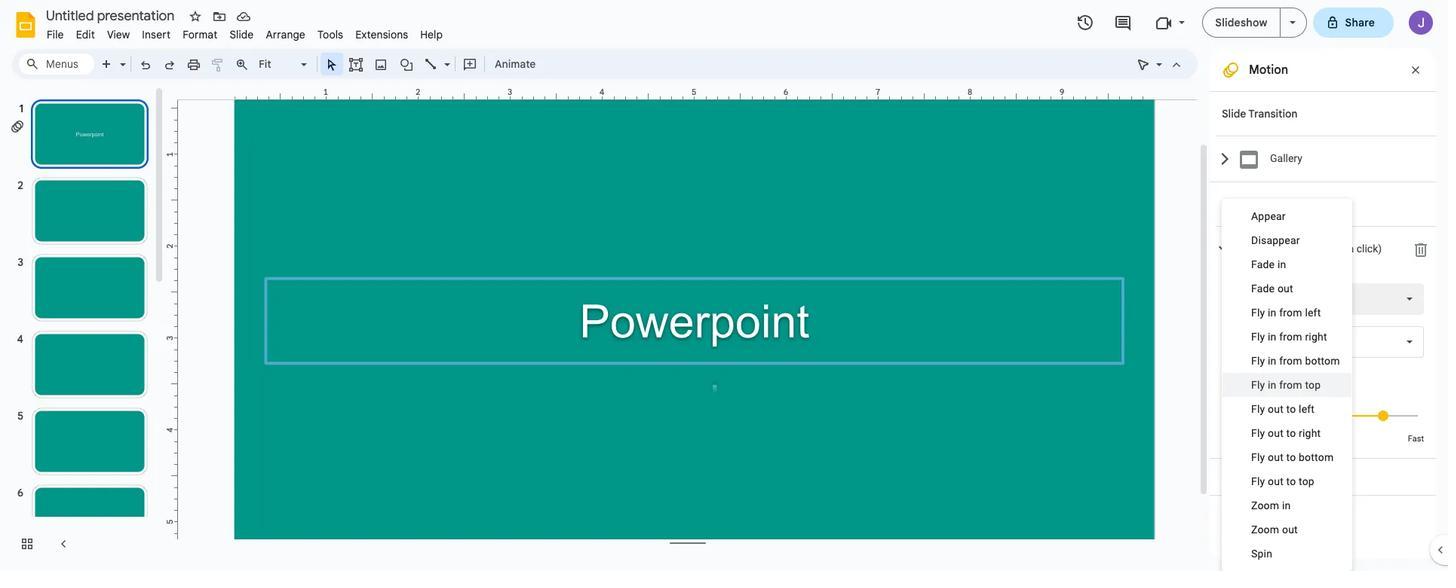 Task type: vqa. For each thing, say whether or not it's contained in the screenshot.
aragraph
no



Task type: locate. For each thing, give the bounding box(es) containing it.
out down zoom in
[[1282, 524, 1298, 536]]

2 from from the top
[[1280, 331, 1303, 343]]

out up fade in
[[1286, 243, 1302, 255]]

from for right
[[1280, 331, 1303, 343]]

bottom for fly in from bottom
[[1305, 355, 1340, 367]]

motion section
[[1210, 49, 1436, 560]]

in down fly out to top
[[1282, 500, 1291, 512]]

zoom up play
[[1251, 500, 1280, 512]]

fly up fade in
[[1270, 243, 1284, 255]]

0 vertical spatial top
[[1316, 243, 1332, 255]]

format
[[183, 28, 218, 41]]

1 from from the top
[[1280, 307, 1303, 319]]

to inside "tab"
[[1304, 243, 1314, 255]]

zoom
[[1251, 500, 1280, 512], [1251, 524, 1280, 536]]

0 vertical spatial right
[[1305, 331, 1327, 343]]

1 vertical spatial right
[[1299, 428, 1321, 440]]

slideshow
[[1216, 16, 1268, 29]]

click)
[[1357, 243, 1382, 255]]

bottom down medium
[[1299, 452, 1334, 464]]

fly in from left
[[1251, 307, 1321, 319]]

fly out to top
[[1251, 476, 1315, 488]]

in for fly in from bottom
[[1268, 355, 1277, 367]]

share
[[1345, 16, 1375, 29]]

slide left transition at right top
[[1222, 107, 1246, 121]]

arrange menu item
[[260, 26, 311, 44]]

top down fly in from bottom
[[1305, 379, 1321, 392]]

2 zoom from the top
[[1251, 524, 1280, 536]]

to down fly out to bottom
[[1287, 476, 1296, 488]]

slider inside the by paragraph tab panel
[[1222, 398, 1424, 433]]

medium
[[1307, 435, 1337, 444]]

in down fly in from left
[[1268, 331, 1277, 343]]

top
[[1316, 243, 1332, 255], [1305, 379, 1321, 392], [1299, 476, 1315, 488]]

fly up zoom in
[[1251, 476, 1265, 488]]

presentation options image
[[1290, 21, 1296, 24]]

1 vertical spatial fade
[[1251, 283, 1275, 295]]

slide right format menu item at the top
[[230, 28, 254, 41]]

spin
[[1251, 548, 1273, 560]]

navigation
[[0, 85, 166, 572]]

out down fly out to left
[[1268, 428, 1284, 440]]

in
[[1278, 259, 1287, 271], [1268, 307, 1277, 319], [1268, 331, 1277, 343], [1268, 355, 1277, 367], [1268, 379, 1277, 392], [1282, 500, 1291, 512]]

fly down by
[[1251, 404, 1265, 416]]

from for top
[[1280, 379, 1303, 392]]

from up paragraph
[[1280, 355, 1303, 367]]

fly right by paragraph checkbox
[[1251, 379, 1265, 392]]

file menu item
[[41, 26, 70, 44]]

1 vertical spatial bottom
[[1299, 452, 1334, 464]]

to
[[1304, 243, 1314, 255], [1287, 404, 1296, 416], [1287, 428, 1296, 440], [1287, 452, 1296, 464], [1287, 476, 1296, 488]]

out for zoom out
[[1282, 524, 1298, 536]]

play
[[1241, 515, 1263, 529]]

gallery
[[1270, 153, 1303, 165]]

fast
[[1408, 435, 1424, 444]]

top left (on at the top right of the page
[[1316, 243, 1332, 255]]

slide transition
[[1222, 107, 1298, 121]]

1 vertical spatial slide
[[1222, 107, 1246, 121]]

from up fly in from right
[[1280, 307, 1303, 319]]

zoom for zoom in
[[1251, 500, 1280, 512]]

fly for fly in from left
[[1251, 307, 1265, 319]]

0 vertical spatial bottom
[[1305, 355, 1340, 367]]

right up fly in from bottom
[[1305, 331, 1327, 343]]

0 vertical spatial left
[[1305, 307, 1321, 319]]

1 vertical spatial zoom
[[1251, 524, 1280, 536]]

menu bar containing file
[[41, 20, 449, 45]]

transition
[[1249, 107, 1298, 121]]

out for fly out to left
[[1268, 404, 1284, 416]]

duration element
[[1222, 398, 1424, 444]]

Zoom field
[[254, 54, 314, 75]]

1 list box from the top
[[1222, 199, 1352, 572]]

fade for fade out
[[1251, 283, 1275, 295]]

fly for fly out to right
[[1251, 428, 1265, 440]]

play button
[[1222, 508, 1282, 536]]

1 fade from the top
[[1251, 259, 1275, 271]]

to up fly out to bottom
[[1287, 428, 1296, 440]]

3 from from the top
[[1280, 355, 1303, 367]]

add
[[1242, 471, 1263, 484]]

list box inside the by paragraph tab panel
[[1222, 284, 1424, 315]]

out right add
[[1268, 476, 1284, 488]]

to for fly out to top
[[1287, 476, 1296, 488]]

0 horizontal spatial slide
[[230, 28, 254, 41]]

out up fly in from left
[[1278, 283, 1294, 295]]

left
[[1305, 307, 1321, 319], [1299, 404, 1315, 416]]

from for bottom
[[1280, 355, 1303, 367]]

4 from from the top
[[1280, 379, 1303, 392]]

add animation
[[1242, 471, 1317, 484]]

top down fly out to bottom
[[1299, 476, 1315, 488]]

option inside list box
[[1229, 292, 1290, 307]]

zoom up spin
[[1251, 524, 1280, 536]]

fly out to right
[[1251, 428, 1321, 440]]

fly for fly out to left
[[1251, 404, 1265, 416]]

fly down fly in from left
[[1251, 331, 1265, 343]]

out down by paragraph
[[1268, 404, 1284, 416]]

fly
[[1270, 243, 1284, 255], [1251, 307, 1265, 319], [1251, 331, 1265, 343], [1251, 355, 1265, 367], [1251, 379, 1265, 392], [1251, 404, 1265, 416], [1251, 428, 1265, 440], [1251, 452, 1265, 464], [1251, 476, 1265, 488]]

zoom out
[[1251, 524, 1298, 536]]

option
[[1229, 292, 1290, 307]]

fly down 'fade out'
[[1251, 307, 1265, 319]]

right up fly out to bottom
[[1299, 428, 1321, 440]]

top inside "tab"
[[1316, 243, 1332, 255]]

to up animation
[[1287, 452, 1296, 464]]

1 vertical spatial top
[[1305, 379, 1321, 392]]

0 vertical spatial slide
[[230, 28, 254, 41]]

gallery tab
[[1216, 136, 1436, 182]]

fly up add
[[1251, 452, 1265, 464]]

right for fly out to right
[[1299, 428, 1321, 440]]

fly inside "tab"
[[1270, 243, 1284, 255]]

in for zoom in
[[1282, 500, 1291, 512]]

from down fly in from bottom
[[1280, 379, 1303, 392]]

list box
[[1222, 199, 1352, 572], [1222, 284, 1424, 315]]

tab containing fly out to top
[[1216, 226, 1436, 272]]

2 vertical spatial top
[[1299, 476, 1315, 488]]

main toolbar
[[94, 53, 543, 75]]

1 horizontal spatial slide
[[1222, 107, 1246, 121]]

to right disappear at the top right of page
[[1304, 243, 1314, 255]]

out for fly out to top
[[1268, 476, 1284, 488]]

fly up by
[[1251, 355, 1265, 367]]

bottom down fly in from right
[[1305, 355, 1340, 367]]

slide
[[230, 28, 254, 41], [1222, 107, 1246, 121]]

left up fly out to right
[[1299, 404, 1315, 416]]

share button
[[1313, 8, 1394, 38]]

in up by paragraph
[[1268, 355, 1277, 367]]

arrange
[[266, 28, 305, 41]]

fade down fade in
[[1251, 283, 1275, 295]]

1 vertical spatial left
[[1299, 404, 1315, 416]]

object animations tab list
[[1210, 182, 1436, 459]]

fade
[[1251, 259, 1275, 271], [1251, 283, 1275, 295]]

right
[[1305, 331, 1327, 343], [1299, 428, 1321, 440]]

out
[[1286, 243, 1302, 255], [1278, 283, 1294, 295], [1268, 404, 1284, 416], [1268, 428, 1284, 440], [1268, 452, 1284, 464], [1268, 476, 1284, 488], [1282, 524, 1298, 536]]

out inside "tab"
[[1286, 243, 1302, 255]]

in down 'fade out'
[[1268, 307, 1277, 319]]

slow button
[[1222, 435, 1240, 444]]

1 zoom from the top
[[1251, 500, 1280, 512]]

2 list box from the top
[[1222, 284, 1424, 315]]

menu bar
[[41, 20, 449, 45]]

slide inside motion 'section'
[[1222, 107, 1246, 121]]

slide for slide transition
[[1222, 107, 1246, 121]]

zoom in
[[1251, 500, 1291, 512]]

slide for slide
[[230, 28, 254, 41]]

fly for fly in from bottom
[[1251, 355, 1265, 367]]

fly right 'slow' button
[[1251, 428, 1265, 440]]

fade up 'fade out'
[[1251, 259, 1275, 271]]

2 fade from the top
[[1251, 283, 1275, 295]]

left for fly out to left
[[1299, 404, 1315, 416]]

zoom for zoom out
[[1251, 524, 1280, 536]]

out up add animation button at the right bottom
[[1268, 452, 1284, 464]]

in right by
[[1268, 379, 1277, 392]]

extensions
[[355, 28, 408, 41]]

bottom
[[1305, 355, 1340, 367], [1299, 452, 1334, 464]]

in for fly in from right
[[1268, 331, 1277, 343]]

tab
[[1216, 226, 1436, 272]]

0 vertical spatial zoom
[[1251, 500, 1280, 512]]

object animations
[[1222, 198, 1314, 211]]

from down fly in from left
[[1280, 331, 1303, 343]]

motion application
[[0, 0, 1448, 572]]

0 vertical spatial fade
[[1251, 259, 1275, 271]]

left up fly in from right
[[1305, 307, 1321, 319]]

slide menu item
[[224, 26, 260, 44]]

slider
[[1222, 398, 1424, 433]]

in down disappear at the top right of page
[[1278, 259, 1287, 271]]

insert image image
[[372, 54, 390, 75]]

to up fly out to right
[[1287, 404, 1296, 416]]

by paragraph tab panel
[[1215, 272, 1436, 459]]

from
[[1280, 307, 1303, 319], [1280, 331, 1303, 343], [1280, 355, 1303, 367], [1280, 379, 1303, 392]]

slide inside menu item
[[230, 28, 254, 41]]



Task type: describe. For each thing, give the bounding box(es) containing it.
paragraph
[[1260, 378, 1308, 390]]

add animation button
[[1222, 468, 1327, 487]]

insert
[[142, 28, 171, 41]]

animation
[[1266, 471, 1317, 484]]

motion
[[1249, 63, 1289, 78]]

fly in from right
[[1251, 331, 1327, 343]]

menu bar banner
[[0, 0, 1448, 572]]

edit menu item
[[70, 26, 101, 44]]

fly for fly out to top (on click)
[[1270, 243, 1284, 255]]

to for fly out to bottom
[[1287, 452, 1296, 464]]

to for fly out to top (on click)
[[1304, 243, 1314, 255]]

top for fly out to top (on click)
[[1316, 243, 1332, 255]]

fly in from bottom
[[1251, 355, 1340, 367]]

fly for fly out to top
[[1251, 476, 1265, 488]]

animate button
[[488, 53, 543, 75]]

by
[[1246, 378, 1258, 390]]

in for fly in from left
[[1268, 307, 1277, 319]]

list box containing appear
[[1222, 199, 1352, 572]]

fly out to left
[[1251, 404, 1315, 416]]

help
[[420, 28, 443, 41]]

in for fade in
[[1278, 259, 1287, 271]]

object
[[1222, 198, 1256, 211]]

shape image
[[398, 54, 415, 75]]

Zoom text field
[[256, 54, 299, 75]]

fly out to bottom
[[1251, 452, 1334, 464]]

fade for fade in
[[1251, 259, 1275, 271]]

live pointer settings image
[[1153, 54, 1162, 60]]

fade in
[[1251, 259, 1287, 271]]

menu bar inside menu bar banner
[[41, 20, 449, 45]]

animations
[[1258, 198, 1314, 211]]

new slide with layout image
[[116, 54, 126, 60]]

out for fly out to top (on click)
[[1286, 243, 1302, 255]]

By paragraph checkbox
[[1223, 376, 1236, 390]]

slideshow button
[[1203, 8, 1281, 38]]

out for fly out to right
[[1268, 428, 1284, 440]]

file
[[47, 28, 64, 41]]

fly for fly out to bottom
[[1251, 452, 1265, 464]]

Star checkbox
[[185, 6, 206, 27]]

in for fly in from top
[[1268, 379, 1277, 392]]

top for fly out to top
[[1299, 476, 1315, 488]]

format menu item
[[177, 26, 224, 44]]

out for fade out
[[1278, 283, 1294, 295]]

tools menu item
[[311, 26, 349, 44]]

fly in from top
[[1251, 379, 1321, 392]]

by paragraph
[[1246, 378, 1308, 390]]

(on
[[1338, 243, 1354, 255]]

fast button
[[1408, 435, 1424, 444]]

insert menu item
[[136, 26, 177, 44]]

edit
[[76, 28, 95, 41]]

fly for fly in from right
[[1251, 331, 1265, 343]]

tools
[[318, 28, 343, 41]]

appear
[[1251, 210, 1286, 223]]

medium button
[[1289, 435, 1355, 444]]

top for fly in from top
[[1305, 379, 1321, 392]]

bottom for fly out to bottom
[[1299, 452, 1334, 464]]

extensions menu item
[[349, 26, 414, 44]]

fly for fly in from top
[[1251, 379, 1265, 392]]

animate
[[495, 57, 536, 71]]

view
[[107, 28, 130, 41]]

left for fly in from left
[[1305, 307, 1321, 319]]

Menus field
[[19, 54, 94, 75]]

slow
[[1222, 435, 1240, 444]]

to for fly out to left
[[1287, 404, 1296, 416]]

help menu item
[[414, 26, 449, 44]]

right for fly in from right
[[1305, 331, 1327, 343]]

out for fly out to bottom
[[1268, 452, 1284, 464]]

fade out
[[1251, 283, 1294, 295]]

Rename text field
[[41, 6, 183, 24]]

fly out to top (on click)
[[1270, 243, 1382, 255]]

mode and view toolbar
[[1132, 49, 1189, 79]]

to for fly out to right
[[1287, 428, 1296, 440]]

navigation inside motion 'application'
[[0, 85, 166, 572]]

tab inside object animations tab list
[[1216, 226, 1436, 272]]

select line image
[[441, 54, 450, 60]]

view menu item
[[101, 26, 136, 44]]

disappear
[[1251, 235, 1300, 247]]

from for left
[[1280, 307, 1303, 319]]



